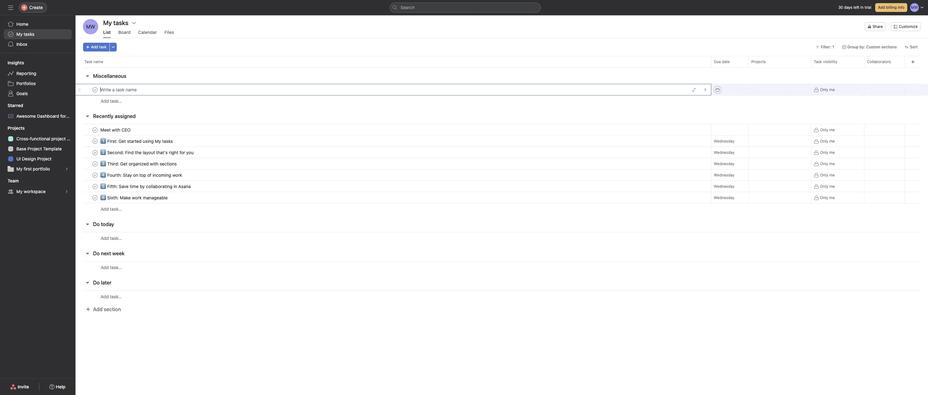 Task type: describe. For each thing, give the bounding box(es) containing it.
in
[[861, 5, 864, 10]]

30 days left in trial
[[839, 5, 872, 10]]

do later button
[[93, 278, 111, 289]]

add down next in the bottom of the page
[[101, 265, 109, 270]]

wednesday for 4️⃣ fourth: stay on top of incoming work cell
[[714, 173, 735, 178]]

sort
[[910, 45, 918, 49]]

filter: 1
[[821, 45, 834, 49]]

home link
[[4, 19, 72, 29]]

linked projects for 5️⃣ fifth: save time by collaborating in asana cell
[[749, 181, 812, 193]]

only for 4️⃣ fourth: stay on top of incoming work cell
[[820, 173, 829, 178]]

add down do today
[[101, 236, 109, 241]]

4️⃣ fourth: stay on top of incoming work cell
[[76, 170, 712, 181]]

see details, my workspace image
[[65, 190, 69, 194]]

1
[[833, 45, 834, 49]]

add section button
[[83, 304, 123, 316]]

do today
[[93, 222, 114, 228]]

project inside starred element
[[77, 114, 92, 119]]

project
[[51, 136, 66, 142]]

task visibility
[[814, 59, 838, 64]]

1 only me row from the top
[[76, 84, 928, 96]]

add task… row for do today
[[76, 233, 928, 245]]

5️⃣ fifth: save time by collaborating in asana cell
[[76, 181, 712, 193]]

ui
[[16, 156, 21, 162]]

starred element
[[0, 100, 92, 123]]

my first portfolio
[[16, 166, 50, 172]]

add field image
[[911, 60, 915, 64]]

help
[[56, 385, 65, 390]]

base
[[16, 146, 26, 152]]

do next week
[[93, 251, 125, 257]]

projects inside projects 'dropdown button'
[[8, 126, 25, 131]]

search
[[401, 5, 415, 10]]

recently
[[93, 114, 114, 119]]

global element
[[0, 15, 76, 53]]

customize button
[[891, 22, 921, 31]]

2️⃣ Second: Find the layout that's right for you text field
[[99, 150, 196, 156]]

4️⃣ Fourth: Stay on top of incoming work text field
[[99, 172, 184, 179]]

wednesday for 6️⃣ sixth: make work manageable cell
[[714, 196, 735, 200]]

add left section
[[93, 307, 103, 313]]

base project template
[[16, 146, 62, 152]]

my workspace
[[16, 189, 46, 194]]

completed checkbox for the 6️⃣ sixth: make work manageable text box
[[91, 194, 99, 202]]

add task… row for do later
[[76, 291, 928, 303]]

insights button
[[0, 60, 24, 66]]

task… inside header miscellaneous "tree grid"
[[110, 98, 122, 104]]

awesome dashboard for new project link
[[4, 111, 92, 121]]

add billing info
[[878, 5, 905, 10]]

miscellaneous button
[[93, 70, 126, 82]]

starred
[[8, 103, 23, 108]]

completed image for 5️⃣ fifth: save time by collaborating in asana text box
[[91, 183, 99, 191]]

me for meet with ceo cell
[[830, 128, 835, 132]]

goals
[[16, 91, 28, 96]]

cross-functional project plan
[[16, 136, 75, 142]]

6️⃣ Sixth: Make work manageable text field
[[99, 195, 170, 201]]

move tasks between sections image
[[692, 88, 696, 92]]

ui design project
[[16, 156, 52, 162]]

files
[[164, 30, 174, 35]]

by:
[[860, 45, 865, 49]]

move tasks between sections image
[[692, 128, 696, 132]]

plan
[[67, 136, 75, 142]]

5️⃣ Fifth: Save time by collaborating in Asana text field
[[99, 184, 193, 190]]

add left billing
[[878, 5, 885, 10]]

completed image for meet with ceo text field
[[91, 126, 99, 134]]

add task… row for do next week
[[76, 262, 928, 274]]

projects element
[[0, 123, 76, 176]]

due
[[714, 59, 721, 64]]

see details, my first portfolio image
[[65, 167, 69, 171]]

due date
[[714, 59, 730, 64]]

1 add task… row from the top
[[76, 95, 928, 107]]

me for 4️⃣ fourth: stay on top of incoming work cell
[[830, 173, 835, 178]]

add section
[[93, 307, 121, 313]]

create button
[[19, 3, 47, 13]]

details image for move tasks between sections icon on the right top of the page
[[704, 128, 707, 132]]

completed checkbox for 3️⃣ third: get organized with sections text field
[[91, 160, 99, 168]]

template
[[43, 146, 62, 152]]

completed checkbox for 1️⃣ first: get started using my tasks text box
[[91, 138, 99, 145]]

workspace
[[24, 189, 46, 194]]

invite button
[[6, 382, 33, 393]]

do later
[[93, 280, 111, 286]]

task for task visibility
[[814, 59, 822, 64]]

task… for today
[[110, 236, 122, 241]]

more actions image
[[111, 45, 115, 49]]

me for 5️⃣ fifth: save time by collaborating in asana cell
[[830, 184, 835, 189]]

me for 1️⃣ first: get started using my tasks cell
[[830, 139, 835, 144]]

calendar link
[[138, 30, 157, 38]]

billing
[[886, 5, 897, 10]]

calendar
[[138, 30, 157, 35]]

search button
[[390, 3, 541, 13]]

collapse task list for this section image for recently assigned
[[85, 114, 90, 119]]

header miscellaneous tree grid
[[76, 84, 928, 107]]

my tasks link
[[4, 29, 72, 39]]

collapse task list for this section image for do next week
[[85, 251, 90, 256]]

goals link
[[4, 89, 72, 99]]

only me for meet with ceo cell
[[820, 128, 835, 132]]

trial
[[865, 5, 872, 10]]

completed checkbox for 2️⃣ second: find the layout that's right for you text box
[[91, 149, 99, 157]]

only for 1️⃣ first: get started using my tasks cell
[[820, 139, 829, 144]]

team button
[[0, 178, 19, 184]]

ui design project link
[[4, 154, 72, 164]]

linked projects for 2️⃣ second: find the layout that's right for you cell
[[749, 147, 812, 159]]

collapse task list for this section image for do later
[[85, 281, 90, 286]]

tasks
[[24, 31, 34, 37]]

1️⃣ First: Get started using My tasks text field
[[99, 138, 175, 145]]

insights
[[8, 60, 24, 65]]

6️⃣ sixth: make work manageable cell
[[76, 192, 712, 204]]

task… for next
[[110, 265, 122, 270]]

1️⃣ first: get started using my tasks cell
[[76, 136, 712, 147]]

wednesday for 2️⃣ second: find the layout that's right for you cell in the top of the page
[[714, 150, 735, 155]]

portfolios
[[16, 81, 36, 86]]

custom
[[866, 45, 881, 49]]

list link
[[103, 30, 111, 38]]

task
[[99, 45, 107, 49]]

sections
[[882, 45, 897, 49]]

share button
[[865, 22, 886, 31]]

projects inside row
[[751, 59, 766, 64]]

invite
[[18, 385, 29, 390]]

completed image for 4️⃣ fourth: stay on top of incoming work text field
[[91, 172, 99, 179]]

add task button
[[83, 43, 109, 52]]

task… for later
[[110, 294, 122, 300]]

my first portfolio link
[[4, 164, 72, 174]]

only for 5️⃣ fifth: save time by collaborating in asana cell
[[820, 184, 829, 189]]

recently assigned
[[93, 114, 136, 119]]

do for do later
[[93, 280, 100, 286]]

Write a task name text field
[[99, 87, 139, 93]]

completed image for 1️⃣ first: get started using my tasks text box
[[91, 138, 99, 145]]

3️⃣ third: get organized with sections cell
[[76, 158, 712, 170]]

help button
[[45, 382, 70, 393]]



Task type: vqa. For each thing, say whether or not it's contained in the screenshot.
Completed image related to 4️⃣ Fourth: Stay On Top Of Incoming Work text box
yes



Task type: locate. For each thing, give the bounding box(es) containing it.
0 vertical spatial collapse task list for this section image
[[85, 74, 90, 79]]

share
[[873, 24, 883, 29]]

dashboard
[[37, 114, 59, 119]]

2 vertical spatial do
[[93, 280, 100, 286]]

7 only me from the top
[[820, 184, 835, 189]]

days
[[844, 5, 853, 10]]

project
[[77, 114, 92, 119], [28, 146, 42, 152], [37, 156, 52, 162]]

4 completed image from the top
[[91, 160, 99, 168]]

add up recently
[[101, 98, 109, 104]]

do today button
[[93, 219, 114, 230]]

collapse task list for this section image left next in the bottom of the page
[[85, 251, 90, 256]]

me inside header miscellaneous "tree grid"
[[830, 87, 835, 92]]

1 task… from the top
[[110, 98, 122, 104]]

add up do today button
[[101, 207, 109, 212]]

4 add task… row from the top
[[76, 262, 928, 274]]

8 only me from the top
[[820, 196, 835, 200]]

completed image inside 5️⃣ fifth: save time by collaborating in asana cell
[[91, 183, 99, 191]]

collaborators
[[867, 59, 891, 64]]

me for 6️⃣ sixth: make work manageable cell
[[830, 196, 835, 200]]

3 my from the top
[[16, 189, 23, 194]]

4 only from the top
[[820, 150, 829, 155]]

add task… down today
[[101, 236, 122, 241]]

group by: custom sections
[[848, 45, 897, 49]]

wednesday for 5️⃣ fifth: save time by collaborating in asana cell
[[714, 184, 735, 189]]

completed checkbox for 5️⃣ fifth: save time by collaborating in asana text box
[[91, 183, 99, 191]]

6 wednesday from the top
[[714, 196, 735, 200]]

5 completed image from the top
[[91, 183, 99, 191]]

me
[[830, 87, 835, 92], [830, 128, 835, 132], [830, 139, 835, 144], [830, 150, 835, 155], [830, 162, 835, 166], [830, 173, 835, 178], [830, 184, 835, 189], [830, 196, 835, 200]]

meet with ceo cell
[[76, 124, 712, 136]]

task… down week
[[110, 265, 122, 270]]

3 wednesday from the top
[[714, 162, 735, 166]]

2 only me row from the top
[[76, 124, 928, 136]]

only for 2️⃣ second: find the layout that's right for you cell in the top of the page
[[820, 150, 829, 155]]

do left later
[[93, 280, 100, 286]]

only me for 1️⃣ first: get started using my tasks cell
[[820, 139, 835, 144]]

group by: custom sections button
[[840, 43, 900, 52]]

task… inside header recently assigned tree grid
[[110, 207, 122, 212]]

completed checkbox inside 6️⃣ sixth: make work manageable cell
[[91, 194, 99, 202]]

do inside button
[[93, 222, 100, 228]]

completed image
[[91, 138, 99, 145], [91, 172, 99, 179], [91, 194, 99, 202]]

2 wednesday from the top
[[714, 150, 735, 155]]

4 completed checkbox from the top
[[91, 149, 99, 157]]

2 only me from the top
[[820, 128, 835, 132]]

only me for 2️⃣ second: find the layout that's right for you cell in the top of the page
[[820, 150, 835, 155]]

details image inside meet with ceo cell
[[704, 128, 707, 132]]

my for my first portfolio
[[16, 166, 23, 172]]

insights element
[[0, 57, 76, 100]]

1 completed image from the top
[[91, 86, 99, 94]]

add left the task
[[91, 45, 98, 49]]

0 horizontal spatial projects
[[8, 126, 25, 131]]

1 add task… from the top
[[101, 98, 122, 104]]

4 only me from the top
[[820, 150, 835, 155]]

5 only from the top
[[820, 162, 829, 166]]

completed image inside 6️⃣ sixth: make work manageable cell
[[91, 194, 99, 202]]

add task… button down 'do next week'
[[101, 264, 122, 271]]

inbox
[[16, 42, 27, 47]]

my inside teams element
[[16, 189, 23, 194]]

miscellaneous
[[93, 73, 126, 79]]

teams element
[[0, 176, 76, 198]]

create
[[29, 5, 43, 10]]

collapse task list for this section image down task name at the left top of the page
[[85, 74, 90, 79]]

design
[[22, 156, 36, 162]]

30
[[839, 5, 843, 10]]

my for my workspace
[[16, 189, 23, 194]]

only
[[820, 87, 829, 92], [820, 128, 829, 132], [820, 139, 829, 144], [820, 150, 829, 155], [820, 162, 829, 166], [820, 173, 829, 178], [820, 184, 829, 189], [820, 196, 829, 200]]

2 vertical spatial project
[[37, 156, 52, 162]]

add task… button inside header miscellaneous "tree grid"
[[101, 98, 122, 105]]

1 vertical spatial collapse task list for this section image
[[85, 114, 90, 119]]

awesome
[[16, 114, 36, 119]]

completed checkbox inside 4️⃣ fourth: stay on top of incoming work cell
[[91, 172, 99, 179]]

collapse task list for this section image
[[85, 74, 90, 79], [85, 114, 90, 119], [85, 281, 90, 286]]

add task…
[[101, 98, 122, 104], [101, 207, 122, 212], [101, 236, 122, 241], [101, 265, 122, 270], [101, 294, 122, 300]]

me for 2️⃣ second: find the layout that's right for you cell in the top of the page
[[830, 150, 835, 155]]

task
[[84, 59, 92, 64], [814, 59, 822, 64]]

portfolio
[[33, 166, 50, 172]]

do left today
[[93, 222, 100, 228]]

for
[[60, 114, 66, 119]]

only me for 3️⃣ third: get organized with sections cell
[[820, 162, 835, 166]]

2 completed checkbox from the top
[[91, 194, 99, 202]]

task for task name
[[84, 59, 92, 64]]

5 completed checkbox from the top
[[91, 160, 99, 168]]

only for 3️⃣ third: get organized with sections cell
[[820, 162, 829, 166]]

completed image for 2️⃣ second: find the layout that's right for you text box
[[91, 149, 99, 157]]

hide sidebar image
[[8, 5, 13, 10]]

only me inside header miscellaneous "tree grid"
[[820, 87, 835, 92]]

add task… up today
[[101, 207, 122, 212]]

add billing info button
[[875, 3, 908, 12]]

completed image for the 6️⃣ sixth: make work manageable text box
[[91, 194, 99, 202]]

1 horizontal spatial projects
[[751, 59, 766, 64]]

collapse task list for this section image left do later button
[[85, 281, 90, 286]]

completed image for 3️⃣ third: get organized with sections text field
[[91, 160, 99, 168]]

do for do next week
[[93, 251, 100, 257]]

add task… row
[[76, 95, 928, 107], [76, 204, 928, 215], [76, 233, 928, 245], [76, 262, 928, 274], [76, 291, 928, 303]]

new
[[67, 114, 76, 119]]

1 wednesday from the top
[[714, 139, 735, 144]]

add task… button for next
[[101, 264, 122, 271]]

1 vertical spatial completed checkbox
[[91, 194, 99, 202]]

completed checkbox for write a task name text box
[[91, 86, 99, 94]]

project up "ui design project"
[[28, 146, 42, 152]]

search list box
[[390, 3, 541, 13]]

completed checkbox inside meet with ceo cell
[[91, 126, 99, 134]]

3 task… from the top
[[110, 236, 122, 241]]

3 add task… button from the top
[[101, 235, 122, 242]]

wednesday for 3️⃣ third: get organized with sections cell
[[714, 162, 735, 166]]

2 add task… row from the top
[[76, 204, 928, 215]]

team
[[8, 178, 19, 184]]

left
[[854, 5, 860, 10]]

only me for 6️⃣ sixth: make work manageable cell
[[820, 196, 835, 200]]

collapse task list for this section image left do today button
[[85, 222, 90, 227]]

completed checkbox inside 1️⃣ first: get started using my tasks cell
[[91, 138, 99, 145]]

0 horizontal spatial task
[[84, 59, 92, 64]]

me for 3️⃣ third: get organized with sections cell
[[830, 162, 835, 166]]

1 task from the left
[[84, 59, 92, 64]]

2 details image from the top
[[704, 128, 707, 132]]

collapse task list for this section image
[[85, 222, 90, 227], [85, 251, 90, 256]]

2 completed image from the top
[[91, 126, 99, 134]]

2 only from the top
[[820, 128, 829, 132]]

2 collapse task list for this section image from the top
[[85, 251, 90, 256]]

1 vertical spatial my
[[16, 166, 23, 172]]

do for do today
[[93, 222, 100, 228]]

add task… button up section
[[101, 294, 122, 301]]

add task… button inside header recently assigned tree grid
[[101, 206, 122, 213]]

2 vertical spatial my
[[16, 189, 23, 194]]

3 only from the top
[[820, 139, 829, 144]]

linked projects for 4️⃣ fourth: stay on top of incoming work cell
[[749, 170, 812, 181]]

only me row
[[76, 84, 928, 96], [76, 124, 928, 136]]

name
[[94, 59, 103, 64]]

filter: 1 button
[[813, 43, 837, 52]]

cross-
[[16, 136, 30, 142]]

4 me from the top
[[830, 150, 835, 155]]

1 completed checkbox from the top
[[91, 86, 99, 94]]

only for 6️⃣ sixth: make work manageable cell
[[820, 196, 829, 200]]

4 add task… button from the top
[[101, 264, 122, 271]]

files link
[[164, 30, 174, 38]]

task left name
[[84, 59, 92, 64]]

3 completed image from the top
[[91, 194, 99, 202]]

completed image inside 2️⃣ second: find the layout that's right for you cell
[[91, 149, 99, 157]]

add task… down write a task name text box
[[101, 98, 122, 104]]

4 wednesday from the top
[[714, 173, 735, 178]]

5 add task… row from the top
[[76, 291, 928, 303]]

2 me from the top
[[830, 128, 835, 132]]

0 vertical spatial my
[[16, 31, 23, 37]]

task… up today
[[110, 207, 122, 212]]

1 completed image from the top
[[91, 138, 99, 145]]

cell inside only me row
[[76, 84, 712, 96]]

0 vertical spatial do
[[93, 222, 100, 228]]

add inside header miscellaneous "tree grid"
[[101, 98, 109, 104]]

project up portfolio
[[37, 156, 52, 162]]

reporting
[[16, 71, 36, 76]]

task… up section
[[110, 294, 122, 300]]

2 vertical spatial completed image
[[91, 194, 99, 202]]

2 my from the top
[[16, 166, 23, 172]]

1 collapse task list for this section image from the top
[[85, 74, 90, 79]]

1 add task… button from the top
[[101, 98, 122, 105]]

2 add task… from the top
[[101, 207, 122, 212]]

project right new
[[77, 114, 92, 119]]

my
[[16, 31, 23, 37], [16, 166, 23, 172], [16, 189, 23, 194]]

2 do from the top
[[93, 251, 100, 257]]

3 do from the top
[[93, 280, 100, 286]]

info
[[898, 5, 905, 10]]

details image right move tasks between sections image
[[704, 88, 707, 92]]

1 only me from the top
[[820, 87, 835, 92]]

collapse task list for this section image for do today
[[85, 222, 90, 227]]

1 vertical spatial only me row
[[76, 124, 928, 136]]

6 only me from the top
[[820, 173, 835, 178]]

task… up week
[[110, 236, 122, 241]]

1 vertical spatial project
[[28, 146, 42, 152]]

add task… for next
[[101, 265, 122, 270]]

3️⃣ Third: Get organized with sections text field
[[99, 161, 179, 167]]

add task… inside header miscellaneous "tree grid"
[[101, 98, 122, 104]]

details image
[[704, 88, 707, 92], [704, 128, 707, 132]]

0 vertical spatial project
[[77, 114, 92, 119]]

only for meet with ceo cell
[[820, 128, 829, 132]]

mw button
[[83, 19, 98, 34]]

wednesday for 1️⃣ first: get started using my tasks cell
[[714, 139, 735, 144]]

0 vertical spatial details image
[[704, 88, 707, 92]]

my inside 'projects' element
[[16, 166, 23, 172]]

my inside "link"
[[16, 31, 23, 37]]

header recently assigned tree grid
[[76, 124, 928, 215]]

my left tasks at top left
[[16, 31, 23, 37]]

6 completed checkbox from the top
[[91, 183, 99, 191]]

add task… for later
[[101, 294, 122, 300]]

6 me from the top
[[830, 173, 835, 178]]

7 me from the top
[[830, 184, 835, 189]]

visibility
[[823, 59, 838, 64]]

1 horizontal spatial task
[[814, 59, 822, 64]]

0 vertical spatial only me row
[[76, 84, 928, 96]]

1 me from the top
[[830, 87, 835, 92]]

add task… button up today
[[101, 206, 122, 213]]

1 my from the top
[[16, 31, 23, 37]]

0 vertical spatial collapse task list for this section image
[[85, 222, 90, 227]]

3 completed image from the top
[[91, 149, 99, 157]]

2 task… from the top
[[110, 207, 122, 212]]

list
[[103, 30, 111, 35]]

add task… up section
[[101, 294, 122, 300]]

2 collapse task list for this section image from the top
[[85, 114, 90, 119]]

completed image inside header miscellaneous "tree grid"
[[91, 86, 99, 94]]

cell
[[76, 84, 712, 96]]

reporting link
[[4, 69, 72, 79]]

Completed checkbox
[[91, 86, 99, 94], [91, 126, 99, 134], [91, 138, 99, 145], [91, 149, 99, 157], [91, 160, 99, 168], [91, 183, 99, 191]]

1 collapse task list for this section image from the top
[[85, 222, 90, 227]]

do next week button
[[93, 248, 125, 260]]

mw
[[86, 24, 95, 30]]

1 do from the top
[[93, 222, 100, 228]]

completed image for write a task name text box
[[91, 86, 99, 94]]

my for my tasks
[[16, 31, 23, 37]]

next
[[101, 251, 111, 257]]

task… down write a task name text box
[[110, 98, 122, 104]]

add task
[[91, 45, 107, 49]]

task name
[[84, 59, 103, 64]]

6 only from the top
[[820, 173, 829, 178]]

add task… down 'do next week'
[[101, 265, 122, 270]]

5 me from the top
[[830, 162, 835, 166]]

1 vertical spatial details image
[[704, 128, 707, 132]]

portfolios link
[[4, 79, 72, 89]]

completed checkbox for 4️⃣ fourth: stay on top of incoming work text field
[[91, 172, 99, 179]]

only me
[[820, 87, 835, 92], [820, 128, 835, 132], [820, 139, 835, 144], [820, 150, 835, 155], [820, 162, 835, 166], [820, 173, 835, 178], [820, 184, 835, 189], [820, 196, 835, 200]]

date
[[722, 59, 730, 64]]

completed image
[[91, 86, 99, 94], [91, 126, 99, 134], [91, 149, 99, 157], [91, 160, 99, 168], [91, 183, 99, 191]]

0 vertical spatial completed checkbox
[[91, 172, 99, 179]]

completed checkbox inside 5️⃣ fifth: save time by collaborating in asana cell
[[91, 183, 99, 191]]

add task… button for later
[[101, 294, 122, 301]]

show options image
[[132, 20, 137, 25]]

completed image inside 4️⃣ fourth: stay on top of incoming work cell
[[91, 172, 99, 179]]

my tasks
[[103, 19, 128, 26]]

5 only me from the top
[[820, 162, 835, 166]]

add task… inside header recently assigned tree grid
[[101, 207, 122, 212]]

Completed checkbox
[[91, 172, 99, 179], [91, 194, 99, 202]]

details image for move tasks between sections image
[[704, 88, 707, 92]]

completed image inside 1️⃣ first: get started using my tasks cell
[[91, 138, 99, 145]]

add up add section button at left
[[101, 294, 109, 300]]

3 only me from the top
[[820, 139, 835, 144]]

1 vertical spatial completed image
[[91, 172, 99, 179]]

1 vertical spatial do
[[93, 251, 100, 257]]

completed checkbox inside header miscellaneous "tree grid"
[[91, 86, 99, 94]]

2 completed image from the top
[[91, 172, 99, 179]]

row
[[76, 56, 928, 68], [83, 67, 921, 68], [76, 135, 928, 148], [76, 146, 928, 159], [76, 158, 928, 170], [76, 169, 928, 182], [76, 180, 928, 193], [76, 192, 928, 204]]

projects
[[751, 59, 766, 64], [8, 126, 25, 131]]

functional
[[30, 136, 50, 142]]

add task… for today
[[101, 236, 122, 241]]

linked projects for 6️⃣ sixth: make work manageable cell
[[749, 192, 812, 204]]

add inside header recently assigned tree grid
[[101, 207, 109, 212]]

3 completed checkbox from the top
[[91, 138, 99, 145]]

my down the team
[[16, 189, 23, 194]]

2 completed checkbox from the top
[[91, 126, 99, 134]]

0 vertical spatial projects
[[751, 59, 766, 64]]

customize
[[899, 24, 918, 29]]

3 me from the top
[[830, 139, 835, 144]]

only inside header miscellaneous "tree grid"
[[820, 87, 829, 92]]

projects button
[[0, 125, 25, 132]]

8 me from the top
[[830, 196, 835, 200]]

Meet with CEO text field
[[99, 127, 132, 133]]

5 task… from the top
[[110, 294, 122, 300]]

my left first
[[16, 166, 23, 172]]

7 only from the top
[[820, 184, 829, 189]]

collapse task list for this section image right new
[[85, 114, 90, 119]]

5 wednesday from the top
[[714, 184, 735, 189]]

1 vertical spatial collapse task list for this section image
[[85, 251, 90, 256]]

filter:
[[821, 45, 832, 49]]

task inside column header
[[84, 59, 92, 64]]

1 only from the top
[[820, 87, 829, 92]]

add task… button for today
[[101, 235, 122, 242]]

3 add task… from the top
[[101, 236, 122, 241]]

only me for 4️⃣ fourth: stay on top of incoming work cell
[[820, 173, 835, 178]]

0 vertical spatial completed image
[[91, 138, 99, 145]]

task left visibility at right top
[[814, 59, 822, 64]]

base project template link
[[4, 144, 72, 154]]

recently assigned button
[[93, 111, 136, 122]]

completed checkbox for meet with ceo text field
[[91, 126, 99, 134]]

linked projects for 1️⃣ first: get started using my tasks cell
[[749, 136, 812, 147]]

starred button
[[0, 103, 23, 109]]

2 vertical spatial collapse task list for this section image
[[85, 281, 90, 286]]

group
[[848, 45, 859, 49]]

2 add task… button from the top
[[101, 206, 122, 213]]

collapse task list for this section image for miscellaneous
[[85, 74, 90, 79]]

1 completed checkbox from the top
[[91, 172, 99, 179]]

section
[[104, 307, 121, 313]]

row containing task name
[[76, 56, 928, 68]]

completed checkbox inside 3️⃣ third: get organized with sections cell
[[91, 160, 99, 168]]

home
[[16, 21, 28, 27]]

assigned
[[115, 114, 136, 119]]

completed image inside 3️⃣ third: get organized with sections cell
[[91, 160, 99, 168]]

add task… button down today
[[101, 235, 122, 242]]

2 task from the left
[[814, 59, 822, 64]]

my workspace link
[[4, 187, 72, 197]]

details image right move tasks between sections icon on the right top of the page
[[704, 128, 707, 132]]

add task… button down write a task name text box
[[101, 98, 122, 105]]

my tasks
[[16, 31, 34, 37]]

4 task… from the top
[[110, 265, 122, 270]]

today
[[101, 222, 114, 228]]

only me for 5️⃣ fifth: save time by collaborating in asana cell
[[820, 184, 835, 189]]

board link
[[118, 30, 131, 38]]

3 add task… row from the top
[[76, 233, 928, 245]]

inbox link
[[4, 39, 72, 49]]

do left next in the bottom of the page
[[93, 251, 100, 257]]

board
[[118, 30, 131, 35]]

4 add task… from the top
[[101, 265, 122, 270]]

5 add task… from the top
[[101, 294, 122, 300]]

task name column header
[[83, 56, 713, 68]]

2️⃣ second: find the layout that's right for you cell
[[76, 147, 712, 159]]

completed checkbox inside 2️⃣ second: find the layout that's right for you cell
[[91, 149, 99, 157]]

5 add task… button from the top
[[101, 294, 122, 301]]

1 details image from the top
[[704, 88, 707, 92]]

week
[[112, 251, 125, 257]]

1 vertical spatial projects
[[8, 126, 25, 131]]

3 collapse task list for this section image from the top
[[85, 281, 90, 286]]

8 only from the top
[[820, 196, 829, 200]]



